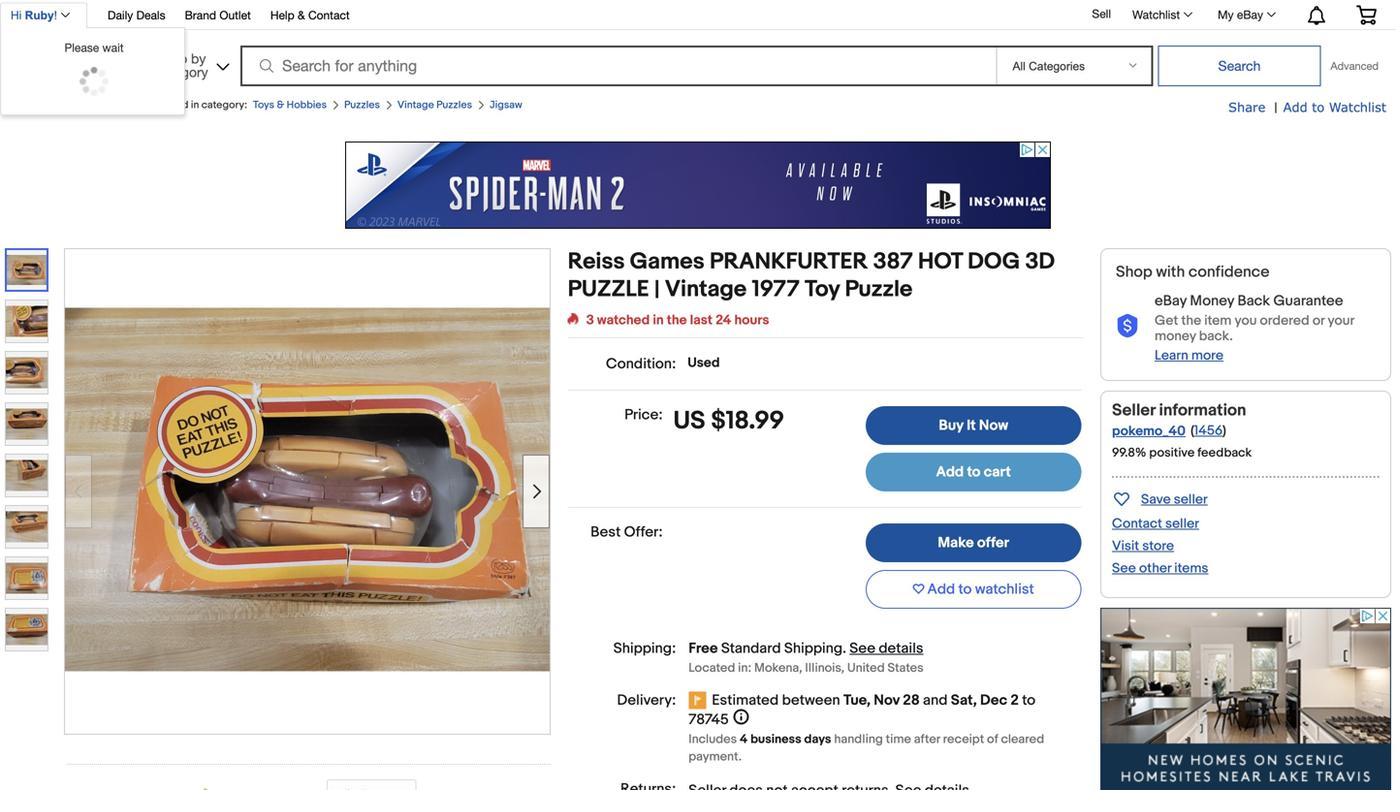 Task type: describe. For each thing, give the bounding box(es) containing it.
see for details
[[850, 640, 876, 658]]

puzzles link
[[344, 99, 380, 112]]

picture 5 of 8 image
[[6, 455, 48, 497]]

add to cart
[[936, 464, 1011, 481]]

and
[[923, 692, 948, 709]]

vintage puzzles
[[398, 99, 472, 112]]

used
[[688, 355, 720, 371]]

387
[[873, 248, 913, 276]]

share | add to watchlist
[[1229, 99, 1387, 116]]

shop for shop with confidence
[[1116, 263, 1153, 282]]

hot
[[918, 248, 963, 276]]

puzzle
[[845, 276, 913, 304]]

ebay money back guarantee get the item you ordered or your money back. learn more
[[1155, 292, 1355, 364]]

2
[[1011, 692, 1019, 709]]

information
[[1159, 400, 1247, 421]]

ebay inside ebay money back guarantee get the item you ordered or your money back. learn more
[[1155, 292, 1187, 310]]

1456
[[1195, 423, 1223, 439]]

shop for shop by category
[[155, 50, 187, 66]]

brand
[[185, 8, 216, 22]]

hi
[[11, 9, 22, 22]]

add inside share | add to watchlist
[[1284, 99, 1308, 114]]

buy
[[939, 417, 964, 434]]

with details__icon image
[[1116, 314, 1140, 339]]

seller
[[1112, 400, 1156, 421]]

advanced
[[1331, 60, 1379, 72]]

watchlist inside watchlist "link"
[[1133, 8, 1180, 21]]

picture 1 of 8 image
[[7, 250, 47, 290]]

picture 8 of 8 image
[[6, 609, 48, 651]]

to inside estimated between tue, nov 28 and sat, dec 2 to 78745
[[1022, 692, 1036, 709]]

price:
[[625, 406, 663, 424]]

your
[[1328, 313, 1355, 329]]

.
[[843, 640, 847, 658]]

| inside 'reiss games prankfurter 387 hot dog 3d puzzle | vintage 1977 toy puzzle'
[[654, 276, 660, 304]]

make offer link
[[866, 524, 1082, 563]]

4
[[740, 732, 748, 747]]

with
[[1156, 263, 1185, 282]]

& for toys
[[277, 99, 284, 112]]

2 puzzles from the left
[[437, 99, 472, 112]]

toys & hobbies
[[253, 99, 327, 112]]

get
[[1155, 313, 1179, 329]]

best offer:
[[591, 524, 663, 541]]

back.
[[1199, 328, 1233, 345]]

business
[[751, 732, 802, 747]]

3
[[586, 312, 594, 329]]

confidence
[[1189, 263, 1270, 282]]

3 watched in the last 24 hours
[[586, 312, 769, 329]]

see details link
[[850, 640, 924, 658]]

category:
[[201, 99, 247, 112]]

best
[[591, 524, 621, 541]]

buy it now
[[939, 417, 1009, 434]]

money
[[1190, 292, 1235, 310]]

in inside us $18.99 main content
[[653, 312, 664, 329]]

daily deals link
[[108, 5, 165, 27]]

last
[[690, 312, 713, 329]]

help
[[270, 8, 295, 22]]

positive
[[1150, 446, 1195, 461]]

hours
[[735, 312, 769, 329]]

sat,
[[951, 692, 977, 709]]

jigsaw link
[[490, 99, 522, 112]]

estimated
[[712, 692, 779, 709]]

0 vertical spatial in
[[191, 99, 199, 112]]

shipping
[[784, 640, 843, 658]]

add for add to watchlist
[[928, 581, 955, 598]]

item
[[1205, 313, 1232, 329]]

pokemo_40 link
[[1112, 423, 1186, 440]]

add to watchlist button
[[866, 570, 1082, 609]]

handling
[[834, 732, 883, 747]]

advanced link
[[1321, 47, 1389, 85]]

your shopping cart image
[[1356, 5, 1378, 24]]

1977
[[752, 276, 800, 304]]

make offer
[[938, 534, 1009, 552]]

handling time after receipt of cleared payment.
[[689, 732, 1045, 765]]

picture 3 of 8 image
[[6, 352, 48, 394]]

offer
[[977, 534, 1009, 552]]

add to watchlist link
[[1284, 99, 1387, 116]]

see other items link
[[1112, 560, 1209, 577]]

seller for save
[[1174, 492, 1208, 508]]

money
[[1155, 328, 1196, 345]]

prankfurter
[[710, 248, 868, 276]]

feedback
[[1198, 446, 1252, 461]]

(
[[1191, 423, 1195, 439]]

watchlist
[[975, 581, 1035, 598]]

shop by category button
[[146, 43, 234, 85]]

estimated between tue, nov 28 and sat, dec 2 to 78745
[[689, 692, 1036, 729]]

payment.
[[689, 750, 742, 765]]

receipt
[[943, 732, 985, 747]]

1456 link
[[1195, 423, 1223, 439]]

delivery:
[[617, 692, 676, 709]]

99.8%
[[1112, 446, 1147, 461]]

guarantee
[[1274, 292, 1344, 310]]



Task type: locate. For each thing, give the bounding box(es) containing it.
0 vertical spatial seller
[[1174, 492, 1208, 508]]

0 horizontal spatial watchlist
[[1133, 8, 1180, 21]]

free
[[689, 640, 718, 658]]

1 vertical spatial see
[[850, 640, 876, 658]]

1 horizontal spatial vintage
[[665, 276, 747, 304]]

in right "listed"
[[191, 99, 199, 112]]

save seller
[[1141, 492, 1208, 508]]

vintage right puzzles link
[[398, 99, 434, 112]]

add down make
[[928, 581, 955, 598]]

1 horizontal spatial watchlist
[[1329, 99, 1387, 114]]

1 vertical spatial vintage
[[665, 276, 747, 304]]

watchlist inside share | add to watchlist
[[1329, 99, 1387, 114]]

& inside 'link'
[[298, 8, 305, 22]]

see right .
[[850, 640, 876, 658]]

the left 'last'
[[667, 312, 687, 329]]

puzzles right hobbies
[[344, 99, 380, 112]]

reiss
[[568, 248, 625, 276]]

toy
[[805, 276, 840, 304]]

shop inside shop by category
[[155, 50, 187, 66]]

to inside share | add to watchlist
[[1312, 99, 1325, 114]]

sell link
[[1084, 7, 1120, 20]]

picture 6 of 8 image
[[6, 506, 48, 548]]

1 horizontal spatial |
[[1275, 100, 1278, 116]]

united
[[847, 661, 885, 676]]

1 vertical spatial |
[[654, 276, 660, 304]]

includes 4 business days
[[689, 732, 832, 747]]

| right share button at right top
[[1275, 100, 1278, 116]]

my ebay
[[1218, 8, 1264, 21]]

0 vertical spatial vintage
[[398, 99, 434, 112]]

the right get
[[1182, 313, 1202, 329]]

hobbies
[[287, 99, 327, 112]]

tue,
[[844, 692, 871, 709]]

deals
[[136, 8, 165, 22]]

|
[[1275, 100, 1278, 116], [654, 276, 660, 304]]

0 horizontal spatial shop
[[155, 50, 187, 66]]

contact right help
[[308, 8, 350, 22]]

& for help
[[298, 8, 305, 22]]

help & contact
[[270, 8, 350, 22]]

none submit inside shop by category banner
[[1158, 46, 1321, 86]]

vintage puzzles link
[[398, 99, 472, 112]]

ebay right my at the top
[[1237, 8, 1264, 21]]

1 horizontal spatial see
[[1112, 560, 1136, 577]]

of
[[987, 732, 998, 747]]

puzzle
[[568, 276, 649, 304]]

0 horizontal spatial ebay
[[1155, 292, 1187, 310]]

dec
[[980, 692, 1008, 709]]

dog
[[968, 248, 1020, 276]]

1 vertical spatial add
[[936, 464, 964, 481]]

my ebay link
[[1207, 3, 1285, 26]]

contact up the "visit store" 'link'
[[1112, 516, 1163, 532]]

ebay
[[1237, 8, 1264, 21], [1155, 292, 1187, 310]]

ebay up get
[[1155, 292, 1187, 310]]

account navigation
[[0, 0, 1392, 30]]

0 horizontal spatial the
[[667, 312, 687, 329]]

$18.99
[[711, 406, 785, 436]]

0 vertical spatial shop
[[155, 50, 187, 66]]

the inside ebay money back guarantee get the item you ordered or your money back. learn more
[[1182, 313, 1202, 329]]

or
[[1313, 313, 1325, 329]]

see inside free standard shipping . see details located in: mokena, illinois, united states
[[850, 640, 876, 658]]

1 vertical spatial contact
[[1112, 516, 1163, 532]]

brand outlet
[[185, 8, 251, 22]]

contact seller link
[[1112, 516, 1200, 532]]

to left 'cart'
[[967, 464, 981, 481]]

0 horizontal spatial |
[[654, 276, 660, 304]]

between
[[782, 692, 840, 709]]

contact inside contact seller visit store see other items
[[1112, 516, 1163, 532]]

1 horizontal spatial the
[[1182, 313, 1202, 329]]

seller inside button
[[1174, 492, 1208, 508]]

more
[[1192, 348, 1224, 364]]

add inside button
[[928, 581, 955, 598]]

!
[[54, 9, 57, 22]]

contact seller visit store see other items
[[1112, 516, 1209, 577]]

ordered
[[1260, 313, 1310, 329]]

reiss games prankfurter 387 hot dog 3d puzzle | vintage 1977 toy puzzle - picture 1 of 8 image
[[65, 308, 550, 671]]

time
[[886, 732, 912, 747]]

0 vertical spatial advertisement region
[[345, 142, 1051, 229]]

3d
[[1026, 248, 1055, 276]]

1 vertical spatial ebay
[[1155, 292, 1187, 310]]

toys
[[253, 99, 274, 112]]

add to cart link
[[866, 453, 1082, 492]]

to
[[1312, 99, 1325, 114], [967, 464, 981, 481], [959, 581, 972, 598], [1022, 692, 1036, 709]]

to down advanced link
[[1312, 99, 1325, 114]]

0 horizontal spatial vintage
[[398, 99, 434, 112]]

0 horizontal spatial see
[[850, 640, 876, 658]]

back
[[1238, 292, 1271, 310]]

1 vertical spatial in
[[653, 312, 664, 329]]

1 the from the left
[[667, 312, 687, 329]]

1 horizontal spatial &
[[298, 8, 305, 22]]

illinois,
[[805, 661, 845, 676]]

1 horizontal spatial contact
[[1112, 516, 1163, 532]]

pokemo_40
[[1112, 423, 1186, 440]]

shop by category banner
[[0, 0, 1392, 94]]

after
[[914, 732, 940, 747]]

| up 3 watched in the last 24 hours
[[654, 276, 660, 304]]

us
[[674, 406, 706, 436]]

1 horizontal spatial puzzles
[[437, 99, 472, 112]]

1 horizontal spatial advertisement region
[[1101, 608, 1392, 790]]

ebay inside my ebay link
[[1237, 8, 1264, 21]]

see for other
[[1112, 560, 1136, 577]]

the inside us $18.99 main content
[[667, 312, 687, 329]]

see inside contact seller visit store see other items
[[1112, 560, 1136, 577]]

make
[[938, 534, 974, 552]]

contact inside 'link'
[[308, 8, 350, 22]]

0 vertical spatial watchlist
[[1133, 8, 1180, 21]]

picture 4 of 8 image
[[6, 403, 48, 445]]

1 horizontal spatial shop
[[1116, 263, 1153, 282]]

us $18.99 main content
[[568, 248, 1084, 790]]

watched
[[597, 312, 650, 329]]

vintage inside 'reiss games prankfurter 387 hot dog 3d puzzle | vintage 1977 toy puzzle'
[[665, 276, 747, 304]]

0 vertical spatial &
[[298, 8, 305, 22]]

in right the watched at the left of the page
[[653, 312, 664, 329]]

2 the from the left
[[1182, 313, 1202, 329]]

seller for contact
[[1166, 516, 1200, 532]]

24
[[716, 312, 732, 329]]

to left watchlist
[[959, 581, 972, 598]]

0 horizontal spatial contact
[[308, 8, 350, 22]]

you
[[1235, 313, 1257, 329]]

& right toys
[[277, 99, 284, 112]]

watchlist link
[[1122, 3, 1202, 26]]

standard
[[721, 640, 781, 658]]

1 puzzles from the left
[[344, 99, 380, 112]]

details
[[879, 640, 924, 658]]

share
[[1229, 99, 1266, 114]]

watchlist right sell link
[[1133, 8, 1180, 21]]

0 vertical spatial contact
[[308, 8, 350, 22]]

1 vertical spatial &
[[277, 99, 284, 112]]

puzzles left the jigsaw
[[437, 99, 472, 112]]

seller inside contact seller visit store see other items
[[1166, 516, 1200, 532]]

to right 2
[[1022, 692, 1036, 709]]

0 horizontal spatial puzzles
[[344, 99, 380, 112]]

in:
[[738, 661, 752, 676]]

1 vertical spatial watchlist
[[1329, 99, 1387, 114]]

seller
[[1174, 492, 1208, 508], [1166, 516, 1200, 532]]

save seller button
[[1112, 488, 1208, 510]]

1 horizontal spatial ebay
[[1237, 8, 1264, 21]]

delivery alert flag image
[[689, 692, 712, 711]]

shop
[[155, 50, 187, 66], [1116, 263, 1153, 282]]

28
[[903, 692, 920, 709]]

dollar sign image
[[201, 789, 217, 790]]

other
[[1139, 560, 1172, 577]]

0 horizontal spatial advertisement region
[[345, 142, 1051, 229]]

0 vertical spatial see
[[1112, 560, 1136, 577]]

hi ruby !
[[11, 9, 57, 22]]

see down visit
[[1112, 560, 1136, 577]]

states
[[888, 661, 924, 676]]

& right help
[[298, 8, 305, 22]]

brand outlet link
[[185, 5, 251, 27]]

days
[[804, 732, 832, 747]]

mokena,
[[754, 661, 803, 676]]

visit store link
[[1112, 538, 1174, 555]]

picture 7 of 8 image
[[6, 558, 48, 599]]

0 horizontal spatial in
[[191, 99, 199, 112]]

store
[[1143, 538, 1174, 555]]

daily
[[108, 8, 133, 22]]

sell
[[1092, 7, 1111, 20]]

1 vertical spatial shop
[[1116, 263, 1153, 282]]

items
[[1175, 560, 1209, 577]]

help & contact link
[[270, 5, 350, 27]]

toys & hobbies link
[[253, 99, 327, 112]]

1 vertical spatial advertisement region
[[1101, 608, 1392, 790]]

1 vertical spatial seller
[[1166, 516, 1200, 532]]

seller right the save
[[1174, 492, 1208, 508]]

located
[[689, 661, 735, 676]]

listed in category:
[[160, 99, 247, 112]]

Search for anything text field
[[243, 48, 993, 84]]

2 vertical spatial add
[[928, 581, 955, 598]]

shop with confidence
[[1116, 263, 1270, 282]]

nov
[[874, 692, 900, 709]]

0 vertical spatial |
[[1275, 100, 1278, 116]]

shipping:
[[614, 640, 676, 658]]

add right share
[[1284, 99, 1308, 114]]

0 horizontal spatial &
[[277, 99, 284, 112]]

| inside share | add to watchlist
[[1275, 100, 1278, 116]]

1 horizontal spatial in
[[653, 312, 664, 329]]

by
[[191, 50, 206, 66]]

)
[[1223, 423, 1227, 439]]

vintage up 'last'
[[665, 276, 747, 304]]

shop left with
[[1116, 263, 1153, 282]]

None submit
[[1158, 46, 1321, 86]]

add down buy
[[936, 464, 964, 481]]

add for add to cart
[[936, 464, 964, 481]]

condition:
[[606, 355, 676, 373]]

picture 2 of 8 image
[[6, 301, 48, 342]]

advertisement region
[[345, 142, 1051, 229], [1101, 608, 1392, 790]]

0 vertical spatial ebay
[[1237, 8, 1264, 21]]

visit
[[1112, 538, 1140, 555]]

watchlist down advanced
[[1329, 99, 1387, 114]]

shop left by
[[155, 50, 187, 66]]

seller down save seller
[[1166, 516, 1200, 532]]

to inside button
[[959, 581, 972, 598]]

0 vertical spatial add
[[1284, 99, 1308, 114]]

my
[[1218, 8, 1234, 21]]



Task type: vqa. For each thing, say whether or not it's contained in the screenshot.
Estimated between Tue, Nov 28 and Sat, Dec 2 to 78745
yes



